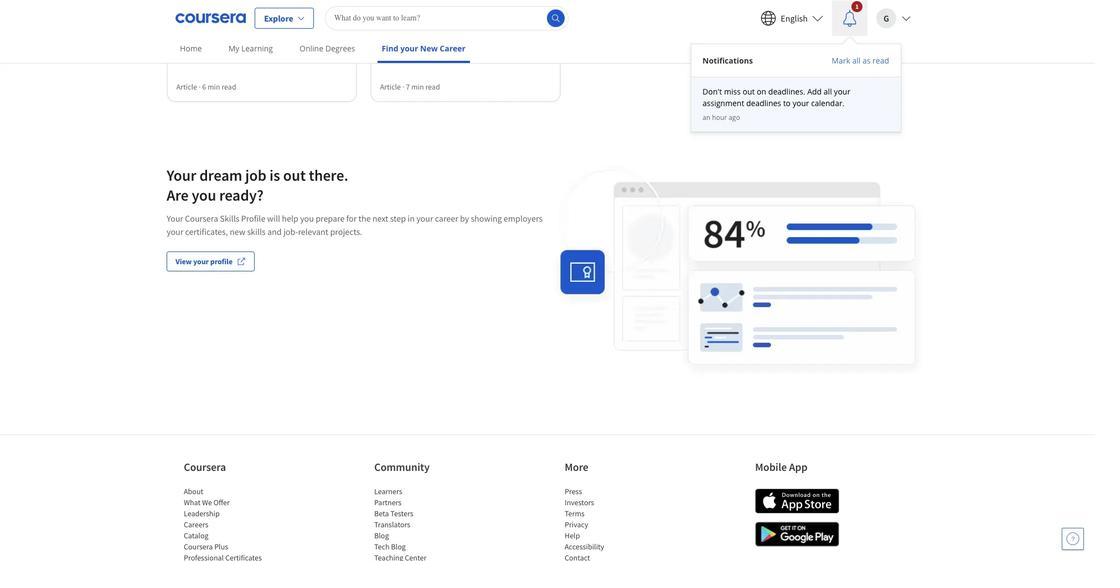 Task type: vqa. For each thing, say whether or not it's contained in the screenshot.
"certificate"
no



Task type: locate. For each thing, give the bounding box(es) containing it.
to down deadlines.
[[783, 98, 791, 108]]

your inside the 'your coursera skills profile will help you prepare for the next step in your career by showing employers your certificates, new skills and job-relevant projects.'
[[167, 213, 183, 224]]

0 horizontal spatial min
[[208, 82, 220, 92]]

press
[[565, 487, 582, 497]]

accessibility
[[565, 543, 604, 553]]

help link
[[565, 532, 580, 542]]

as
[[863, 55, 871, 66]]

What do you want to learn? text field
[[325, 6, 568, 30]]

2 what from the left
[[406, 15, 422, 25]]

explore for explore
[[264, 12, 293, 24]]

2 horizontal spatial list
[[565, 487, 659, 562]]

article · 7 min read
[[380, 82, 440, 92]]

and down seo
[[426, 26, 439, 36]]

press link
[[565, 487, 582, 497]]

your right 'view'
[[193, 257, 209, 267]]

more
[[565, 461, 588, 475]]

profile
[[210, 257, 233, 267]]

all left as
[[852, 55, 861, 66]]

·
[[199, 82, 201, 92], [403, 82, 405, 92]]

blog
[[374, 532, 389, 542], [391, 543, 406, 553]]

2 list item from the left
[[374, 553, 468, 562]]

1 list from the left
[[184, 487, 278, 562]]

can
[[485, 15, 496, 25]]

ago
[[729, 113, 740, 122]]

your right my on the left top of page
[[240, 37, 255, 47]]

explore inside dropdown button
[[264, 12, 293, 24]]

min right 7
[[412, 82, 424, 92]]

0 vertical spatial coursera
[[185, 213, 218, 224]]

explore up buyers
[[177, 15, 201, 25]]

0 horizontal spatial out
[[283, 165, 306, 185]]

1 horizontal spatial you
[[300, 213, 314, 224]]

1 horizontal spatial an
[[703, 113, 710, 122]]

1 · from the left
[[199, 82, 201, 92]]

your inside "view your profile" button
[[193, 257, 209, 267]]

out
[[743, 86, 755, 97], [283, 165, 306, 185]]

find your new career
[[382, 43, 466, 54]]

2 article from the left
[[380, 82, 401, 92]]

your right in
[[416, 213, 433, 224]]

min right 6
[[208, 82, 220, 92]]

explore up find
[[380, 15, 405, 25]]

1 min from the left
[[208, 82, 220, 92]]

prepare
[[316, 213, 345, 224]]

your inside explore different pricing strategies, what they offer buyers and sellers, and the steps to making the best pricing decision for your business, products, and brand.
[[240, 37, 255, 47]]

strategies,
[[256, 15, 289, 25]]

the down can at the top
[[478, 26, 489, 36]]

0 horizontal spatial you
[[192, 185, 216, 205]]

read right 7
[[426, 82, 440, 92]]

deadlines
[[746, 98, 781, 108]]

read inside button
[[873, 55, 889, 66]]

blog link
[[374, 532, 389, 542]]

1 vertical spatial out
[[283, 165, 306, 185]]

1 your from the top
[[167, 165, 196, 185]]

1 horizontal spatial pricing
[[232, 15, 254, 25]]

article for article · 7 min read
[[380, 82, 401, 92]]

for up projects.
[[346, 213, 357, 224]]

get it on google play image
[[755, 523, 839, 548]]

1 horizontal spatial min
[[412, 82, 424, 92]]

article left 6
[[177, 82, 197, 92]]

1 horizontal spatial all
[[852, 55, 861, 66]]

your
[[167, 165, 196, 185], [167, 213, 183, 224]]

1 horizontal spatial out
[[743, 86, 755, 97]]

list item for more
[[565, 553, 659, 562]]

pricing down buyers
[[177, 37, 199, 47]]

business left goals. on the left top of page
[[380, 37, 409, 47]]

coursera down catalog
[[184, 543, 213, 553]]

your down are
[[167, 213, 183, 224]]

list item down plus
[[184, 553, 278, 562]]

contribute
[[498, 15, 532, 25]]

1 horizontal spatial blog
[[391, 543, 406, 553]]

1 horizontal spatial read
[[426, 82, 440, 92]]

on
[[757, 86, 766, 97]]

right
[[490, 26, 506, 36]]

in
[[408, 213, 415, 224]]

find
[[382, 43, 398, 54]]

0 horizontal spatial what
[[290, 15, 307, 25]]

0 vertical spatial your
[[167, 165, 196, 185]]

your right find
[[400, 43, 418, 54]]

· for 7
[[403, 82, 405, 92]]

mobile app
[[755, 461, 808, 475]]

all up the calendar.
[[824, 86, 832, 97]]

list containing about
[[184, 487, 278, 562]]

2 · from the left
[[403, 82, 405, 92]]

explore what an seo consultant can contribute to your business and how to hire the right one for your business goals.
[[380, 15, 547, 47]]

you
[[192, 185, 216, 205], [300, 213, 314, 224]]

what up the making
[[290, 15, 307, 25]]

explore
[[264, 12, 293, 24], [177, 15, 201, 25], [380, 15, 405, 25]]

list containing learners
[[374, 487, 468, 562]]

list item for coursera
[[184, 553, 278, 562]]

explore inside explore different pricing strategies, what they offer buyers and sellers, and the steps to making the best pricing decision for your business, products, and brand.
[[177, 15, 201, 25]]

and inside explore what an seo consultant can contribute to your business and how to hire the right one for your business goals.
[[426, 26, 439, 36]]

read
[[873, 55, 889, 66], [222, 82, 237, 92], [426, 82, 440, 92]]

deadlines.
[[768, 86, 805, 97]]

0 vertical spatial an
[[424, 15, 432, 25]]

0 horizontal spatial all
[[824, 86, 832, 97]]

out inside don't miss out on deadlines. add all your assignment deadlines to your calendar. an hour ago
[[743, 86, 755, 97]]

to
[[533, 15, 540, 25], [283, 26, 290, 36], [456, 26, 463, 36], [783, 98, 791, 108]]

out right is
[[283, 165, 306, 185]]

your up find
[[380, 26, 395, 36]]

2 horizontal spatial explore
[[380, 15, 405, 25]]

0 vertical spatial you
[[192, 185, 216, 205]]

business
[[397, 26, 425, 36], [380, 37, 409, 47]]

1 horizontal spatial article
[[380, 82, 401, 92]]

1 vertical spatial for
[[229, 37, 238, 47]]

1 horizontal spatial what
[[406, 15, 422, 25]]

skills
[[247, 226, 266, 237]]

coursera up about link
[[184, 461, 226, 475]]

1 horizontal spatial list
[[374, 487, 468, 562]]

0 horizontal spatial list
[[184, 487, 278, 562]]

catalog
[[184, 532, 208, 542]]

1 vertical spatial pricing
[[177, 37, 199, 47]]

an left hour
[[703, 113, 710, 122]]

2 min from the left
[[412, 82, 424, 92]]

terms link
[[565, 509, 585, 519]]

read right 6
[[222, 82, 237, 92]]

learners link
[[374, 487, 402, 497]]

to right contribute on the top left
[[533, 15, 540, 25]]

the inside the 'your coursera skills profile will help you prepare for the next step in your career by showing employers your certificates, new skills and job-relevant projects.'
[[358, 213, 371, 224]]

2 vertical spatial coursera
[[184, 543, 213, 553]]

offer
[[324, 15, 339, 25]]

0 vertical spatial for
[[521, 26, 530, 36]]

1 vertical spatial an
[[703, 113, 710, 122]]

you right are
[[192, 185, 216, 205]]

min
[[208, 82, 220, 92], [412, 82, 424, 92]]

the
[[252, 26, 263, 36], [317, 26, 328, 36], [478, 26, 489, 36], [358, 213, 371, 224]]

out left on
[[743, 86, 755, 97]]

what
[[184, 498, 201, 508]]

learners
[[374, 487, 402, 497]]

list
[[184, 487, 278, 562], [374, 487, 468, 562], [565, 487, 659, 562]]

don't miss out on deadlines. add all your assignment deadlines to your calendar. an hour ago
[[703, 86, 850, 122]]

your dream job is out there. are you ready?
[[167, 165, 348, 205]]

0 horizontal spatial for
[[229, 37, 238, 47]]

1 article from the left
[[177, 82, 197, 92]]

job-
[[283, 226, 298, 237]]

different
[[202, 15, 230, 25]]

an inside don't miss out on deadlines. add all your assignment deadlines to your calendar. an hour ago
[[703, 113, 710, 122]]

2 vertical spatial for
[[346, 213, 357, 224]]

0 horizontal spatial an
[[424, 15, 432, 25]]

pricing up sellers,
[[232, 15, 254, 25]]

2 horizontal spatial list item
[[565, 553, 659, 562]]

1 vertical spatial your
[[167, 213, 183, 224]]

0 vertical spatial pricing
[[232, 15, 254, 25]]

and
[[200, 26, 212, 36], [238, 26, 251, 36], [426, 26, 439, 36], [320, 37, 333, 47], [267, 226, 282, 237]]

and down the will at the left of the page
[[267, 226, 282, 237]]

assignment
[[703, 98, 744, 108]]

article left 7
[[380, 82, 401, 92]]

1 horizontal spatial list item
[[374, 553, 468, 562]]

view your profile button
[[167, 252, 255, 272]]

next
[[372, 213, 388, 224]]

and down 'best' at top left
[[320, 37, 333, 47]]

what inside explore different pricing strategies, what they offer buyers and sellers, and the steps to making the best pricing decision for your business, products, and brand.
[[290, 15, 307, 25]]

list item
[[184, 553, 278, 562], [374, 553, 468, 562], [565, 553, 659, 562]]

the inside explore what an seo consultant can contribute to your business and how to hire the right one for your business goals.
[[478, 26, 489, 36]]

will
[[267, 213, 280, 224]]

1 vertical spatial all
[[824, 86, 832, 97]]

consultant
[[448, 15, 483, 25]]

3 list from the left
[[565, 487, 659, 562]]

terms
[[565, 509, 585, 519]]

2 your from the top
[[167, 213, 183, 224]]

1 what from the left
[[290, 15, 307, 25]]

for right one
[[521, 26, 530, 36]]

1 horizontal spatial for
[[346, 213, 357, 224]]

list item down the accessibility
[[565, 553, 659, 562]]

1 vertical spatial blog
[[391, 543, 406, 553]]

how
[[440, 26, 454, 36]]

1 horizontal spatial ·
[[403, 82, 405, 92]]

explore up "steps"
[[264, 12, 293, 24]]

3 list item from the left
[[565, 553, 659, 562]]

you up relevant
[[300, 213, 314, 224]]

coursera up certificates, on the top left of page
[[185, 213, 218, 224]]

· left 6
[[199, 82, 201, 92]]

privacy
[[565, 521, 588, 531]]

0 horizontal spatial list item
[[184, 553, 278, 562]]

0 vertical spatial all
[[852, 55, 861, 66]]

learning
[[241, 43, 273, 54]]

the left "steps"
[[252, 26, 263, 36]]

1 horizontal spatial explore
[[264, 12, 293, 24]]

hire
[[464, 26, 477, 36]]

english button
[[752, 0, 832, 36]]

blog up tech
[[374, 532, 389, 542]]

business up goals. on the left top of page
[[397, 26, 425, 36]]

to right "steps"
[[283, 26, 290, 36]]

leadership
[[184, 509, 220, 519]]

home
[[180, 43, 202, 54]]

about link
[[184, 487, 203, 497]]

help center image
[[1066, 533, 1080, 546]]

explore inside explore what an seo consultant can contribute to your business and how to hire the right one for your business goals.
[[380, 15, 405, 25]]

for down sellers,
[[229, 37, 238, 47]]

1 vertical spatial you
[[300, 213, 314, 224]]

0 horizontal spatial article
[[177, 82, 197, 92]]

partners
[[374, 498, 402, 508]]

1 list item from the left
[[184, 553, 278, 562]]

your left 'dream'
[[167, 165, 196, 185]]

blog right tech
[[391, 543, 406, 553]]

2 list from the left
[[374, 487, 468, 562]]

all inside don't miss out on deadlines. add all your assignment deadlines to your calendar. an hour ago
[[824, 86, 832, 97]]

the left next
[[358, 213, 371, 224]]

read right as
[[873, 55, 889, 66]]

list containing press
[[565, 487, 659, 562]]

your
[[380, 26, 395, 36], [532, 26, 547, 36], [240, 37, 255, 47], [400, 43, 418, 54], [834, 86, 850, 97], [793, 98, 809, 108], [416, 213, 433, 224], [167, 226, 183, 237], [193, 257, 209, 267]]

0 horizontal spatial explore
[[177, 15, 201, 25]]

list item down the "tech blog" link
[[374, 553, 468, 562]]

min for 7
[[412, 82, 424, 92]]

notifications
[[703, 55, 753, 66]]

1
[[855, 2, 859, 10]]

0 vertical spatial blog
[[374, 532, 389, 542]]

2 horizontal spatial for
[[521, 26, 530, 36]]

what up goals. on the left top of page
[[406, 15, 422, 25]]

your inside your dream job is out there. are you ready?
[[167, 165, 196, 185]]

career
[[440, 43, 466, 54]]

you inside the 'your coursera skills profile will help you prepare for the next step in your career by showing employers your certificates, new skills and job-relevant projects.'
[[300, 213, 314, 224]]

g button
[[868, 0, 920, 36]]

find your new career link
[[377, 36, 470, 63]]

0 horizontal spatial ·
[[199, 82, 201, 92]]

dream
[[199, 165, 242, 185]]

None search field
[[325, 6, 568, 30]]

· left 7
[[403, 82, 405, 92]]

0 vertical spatial out
[[743, 86, 755, 97]]

0 horizontal spatial read
[[222, 82, 237, 92]]

calendar.
[[811, 98, 844, 108]]

out inside your dream job is out there. are you ready?
[[283, 165, 306, 185]]

read for explore what an seo consultant can contribute to your business and how to hire the right one for your business goals.
[[426, 82, 440, 92]]

2 horizontal spatial read
[[873, 55, 889, 66]]

for
[[521, 26, 530, 36], [229, 37, 238, 47], [346, 213, 357, 224]]

my learning
[[228, 43, 273, 54]]

job
[[245, 165, 266, 185]]

an left seo
[[424, 15, 432, 25]]



Task type: describe. For each thing, give the bounding box(es) containing it.
translators link
[[374, 521, 410, 531]]

to inside don't miss out on deadlines. add all your assignment deadlines to your calendar. an hour ago
[[783, 98, 791, 108]]

translators
[[374, 521, 410, 531]]

list for more
[[565, 487, 659, 562]]

your inside find your new career link
[[400, 43, 418, 54]]

your up the calendar.
[[834, 86, 850, 97]]

catalog link
[[184, 532, 208, 542]]

for inside explore different pricing strategies, what they offer buyers and sellers, and the steps to making the best pricing decision for your business, products, and brand.
[[229, 37, 238, 47]]

min for 6
[[208, 82, 220, 92]]

degrees
[[325, 43, 355, 54]]

mobile
[[755, 461, 787, 475]]

your right one
[[532, 26, 547, 36]]

home link
[[175, 36, 206, 61]]

0 horizontal spatial blog
[[374, 532, 389, 542]]

and inside the 'your coursera skills profile will help you prepare for the next step in your career by showing employers your certificates, new skills and job-relevant projects.'
[[267, 226, 282, 237]]

what inside explore what an seo consultant can contribute to your business and how to hire the right one for your business goals.
[[406, 15, 422, 25]]

you inside your dream job is out there. are you ready?
[[192, 185, 216, 205]]

article for article · 6 min read
[[177, 82, 197, 92]]

brand.
[[177, 48, 198, 58]]

your coursera skills profile will help you prepare for the next step in your career by showing employers your certificates, new skills and job-relevant projects.
[[167, 213, 543, 237]]

an inside explore what an seo consultant can contribute to your business and how to hire the right one for your business goals.
[[424, 15, 432, 25]]

learners partners beta testers translators blog tech blog
[[374, 487, 413, 553]]

beta
[[374, 509, 389, 519]]

article · 6 min read
[[177, 82, 237, 92]]

all inside mark all as read button
[[852, 55, 861, 66]]

explore for explore different pricing strategies, what they offer buyers and sellers, and the steps to making the best pricing decision for your business, products, and brand.
[[177, 15, 201, 25]]

0 vertical spatial business
[[397, 26, 425, 36]]

coursera inside about what we offer leadership careers catalog coursera plus
[[184, 543, 213, 553]]

best
[[329, 26, 343, 36]]

careers link
[[184, 521, 208, 531]]

graphic of the learner profile page image
[[548, 165, 928, 381]]

english
[[781, 12, 808, 24]]

mark all as read button
[[831, 55, 890, 66]]

explore button
[[255, 7, 314, 29]]

profile
[[241, 213, 265, 224]]

coursera image
[[175, 9, 246, 27]]

products,
[[288, 37, 319, 47]]

offer
[[214, 498, 230, 508]]

the down they
[[317, 26, 328, 36]]

and up 'my learning'
[[238, 26, 251, 36]]

seo
[[434, 15, 447, 25]]

· for 6
[[199, 82, 201, 92]]

download on the app store image
[[755, 490, 839, 514]]

read for explore different pricing strategies, what they offer buyers and sellers, and the steps to making the best pricing decision for your business, products, and brand.
[[222, 82, 237, 92]]

and up decision
[[200, 26, 212, 36]]

about
[[184, 487, 203, 497]]

sellers,
[[214, 26, 237, 36]]

plus
[[214, 543, 228, 553]]

press investors terms privacy help accessibility
[[565, 487, 604, 553]]

is
[[269, 165, 280, 185]]

1 vertical spatial business
[[380, 37, 409, 47]]

my learning link
[[224, 36, 277, 61]]

to left hire
[[456, 26, 463, 36]]

online degrees link
[[295, 36, 360, 61]]

to inside explore different pricing strategies, what they offer buyers and sellers, and the steps to making the best pricing decision for your business, products, and brand.
[[283, 26, 290, 36]]

list item for community
[[374, 553, 468, 562]]

showing
[[471, 213, 502, 224]]

hour
[[712, 113, 727, 122]]

testers
[[390, 509, 413, 519]]

are
[[167, 185, 189, 205]]

certificates,
[[185, 226, 228, 237]]

steps
[[264, 26, 281, 36]]

buyers
[[177, 26, 198, 36]]

tech blog link
[[374, 543, 406, 553]]

your for your coursera skills profile will help you prepare for the next step in your career by showing employers your certificates, new skills and job-relevant projects.
[[167, 213, 183, 224]]

employers
[[504, 213, 543, 224]]

1 vertical spatial coursera
[[184, 461, 226, 475]]

privacy link
[[565, 521, 588, 531]]

leadership link
[[184, 509, 220, 519]]

your for your dream job is out there. are you ready?
[[167, 165, 196, 185]]

skills
[[220, 213, 239, 224]]

step
[[390, 213, 406, 224]]

investors link
[[565, 498, 594, 508]]

they
[[308, 15, 323, 25]]

accessibility link
[[565, 543, 604, 553]]

career
[[435, 213, 458, 224]]

coursera inside the 'your coursera skills profile will help you prepare for the next step in your career by showing employers your certificates, new skills and job-relevant projects.'
[[185, 213, 218, 224]]

by
[[460, 213, 469, 224]]

for inside the 'your coursera skills profile will help you prepare for the next step in your career by showing employers your certificates, new skills and job-relevant projects.'
[[346, 213, 357, 224]]

there.
[[309, 165, 348, 185]]

investors
[[565, 498, 594, 508]]

miss
[[724, 86, 741, 97]]

relevant
[[298, 226, 328, 237]]

new
[[420, 43, 438, 54]]

add
[[807, 86, 822, 97]]

projects.
[[330, 226, 362, 237]]

ready?
[[219, 185, 264, 205]]

for inside explore what an seo consultant can contribute to your business and how to hire the right one for your business goals.
[[521, 26, 530, 36]]

your up 'view'
[[167, 226, 183, 237]]

list for coursera
[[184, 487, 278, 562]]

help
[[565, 532, 580, 542]]

making
[[291, 26, 316, 36]]

don't
[[703, 86, 722, 97]]

about what we offer leadership careers catalog coursera plus
[[184, 487, 230, 553]]

list for community
[[374, 487, 468, 562]]

1 button
[[832, 0, 868, 36]]

tech
[[374, 543, 389, 553]]

coursera plus link
[[184, 543, 228, 553]]

goals.
[[410, 37, 429, 47]]

beta testers link
[[374, 509, 413, 519]]

mark all as read
[[832, 55, 889, 66]]

your down add
[[793, 98, 809, 108]]

explore for explore what an seo consultant can contribute to your business and how to hire the right one for your business goals.
[[380, 15, 405, 25]]

view
[[175, 257, 192, 267]]

6
[[202, 82, 206, 92]]

0 horizontal spatial pricing
[[177, 37, 199, 47]]

view your profile
[[175, 257, 233, 267]]

app
[[789, 461, 808, 475]]

help
[[282, 213, 298, 224]]

decision
[[201, 37, 228, 47]]



